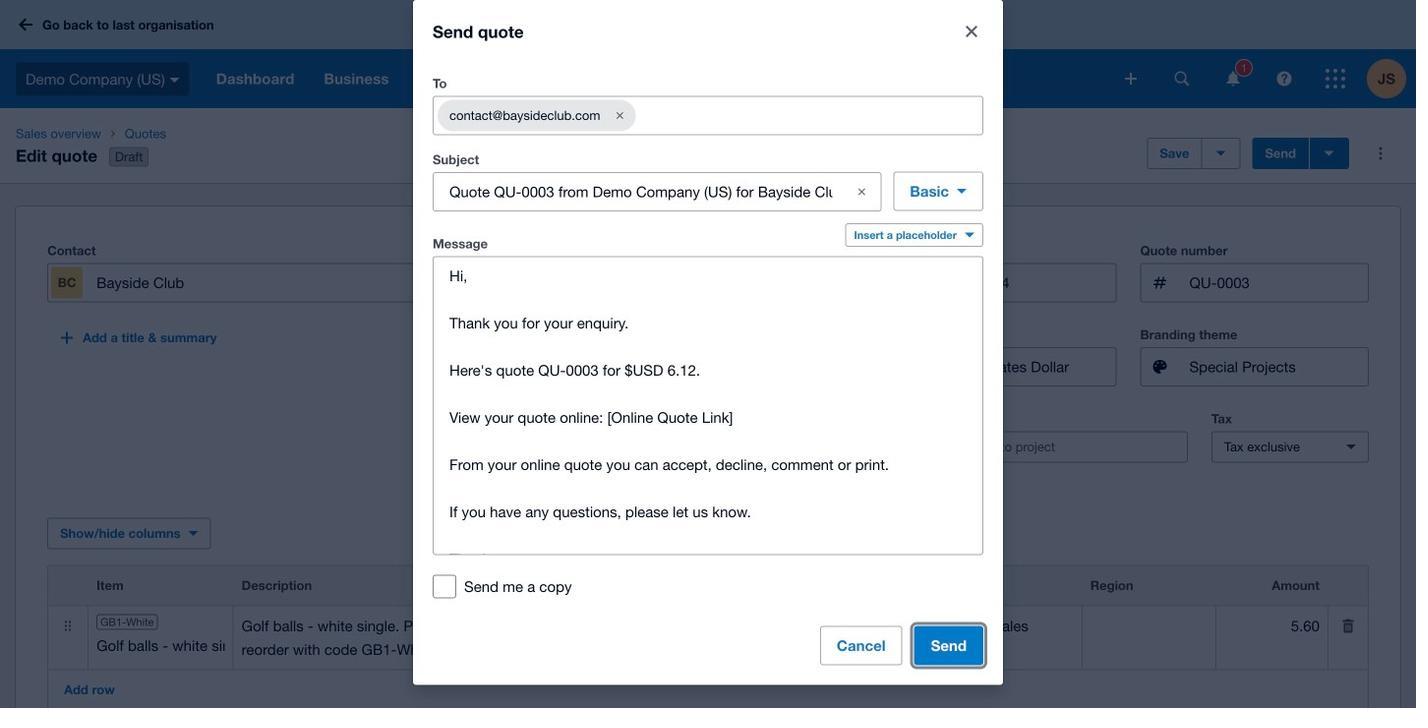 Task type: vqa. For each thing, say whether or not it's contained in the screenshot.
the topmost svg icon
yes



Task type: describe. For each thing, give the bounding box(es) containing it.
0 horizontal spatial svg image
[[1125, 73, 1137, 85]]



Task type: locate. For each thing, give the bounding box(es) containing it.
svg image
[[19, 18, 32, 31], [1175, 71, 1190, 86], [1277, 71, 1292, 86], [170, 77, 180, 82]]

None text field
[[434, 257, 983, 554]]

svg image
[[1326, 69, 1346, 89], [1227, 71, 1240, 86], [1125, 73, 1137, 85]]

1 horizontal spatial svg image
[[1227, 71, 1240, 86]]

clear subject image
[[842, 172, 882, 211]]

dialog
[[413, 0, 1003, 685]]

None field
[[636, 97, 983, 134], [434, 173, 834, 211], [935, 264, 1116, 302], [1217, 606, 1328, 646], [636, 97, 983, 134], [434, 173, 834, 211], [935, 264, 1116, 302], [1217, 606, 1328, 646]]

2 horizontal spatial svg image
[[1326, 69, 1346, 89]]

line items element
[[47, 565, 1369, 708]]

None text field
[[1188, 264, 1368, 302], [683, 348, 864, 386], [234, 606, 500, 669], [1188, 264, 1368, 302], [683, 348, 864, 386], [234, 606, 500, 669]]

banner
[[0, 0, 1417, 108]]



